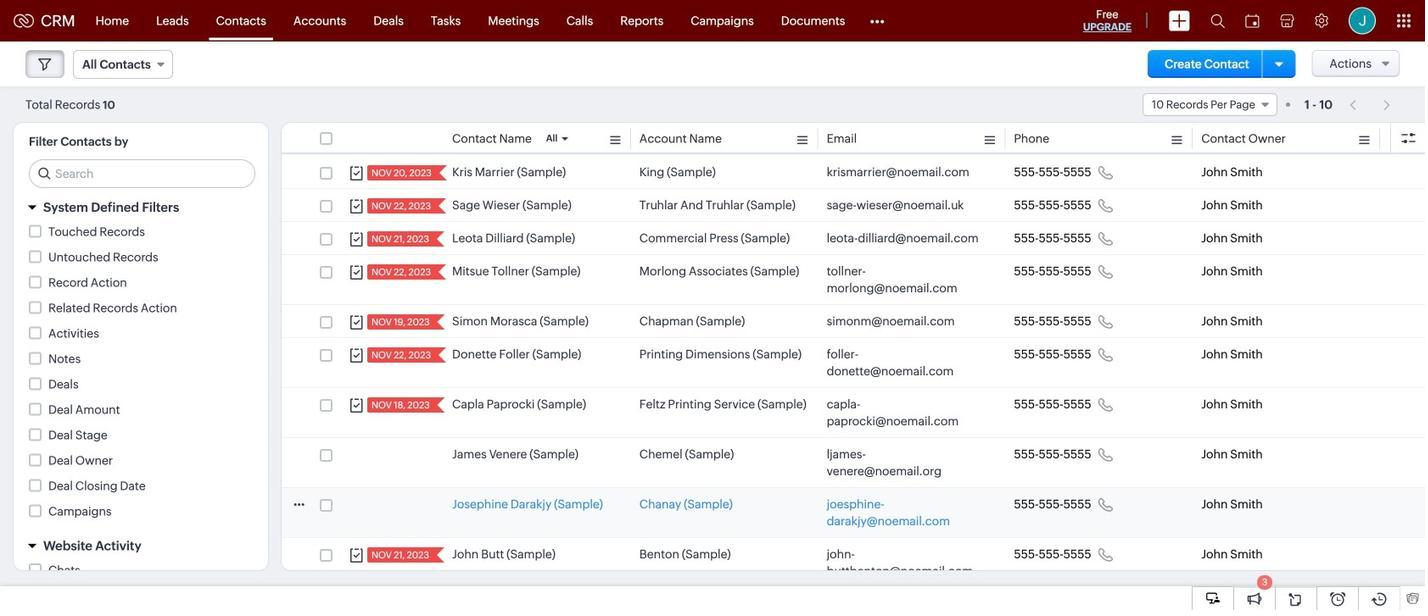 Task type: locate. For each thing, give the bounding box(es) containing it.
Search text field
[[30, 160, 255, 188]]

Other Modules field
[[859, 7, 896, 34]]

row group
[[282, 156, 1426, 589]]

navigation
[[1342, 92, 1400, 117]]

profile element
[[1339, 0, 1387, 41]]

logo image
[[14, 14, 34, 28]]

search element
[[1201, 0, 1235, 42]]

create menu element
[[1159, 0, 1201, 41]]

None field
[[73, 50, 173, 79], [1143, 93, 1278, 116], [73, 50, 173, 79], [1143, 93, 1278, 116]]

search image
[[1211, 14, 1225, 28]]



Task type: describe. For each thing, give the bounding box(es) containing it.
calendar image
[[1246, 14, 1260, 28]]

profile image
[[1349, 7, 1376, 34]]

create menu image
[[1169, 11, 1191, 31]]



Task type: vqa. For each thing, say whether or not it's contained in the screenshot.
THE SEARCH FOLDER text field
no



